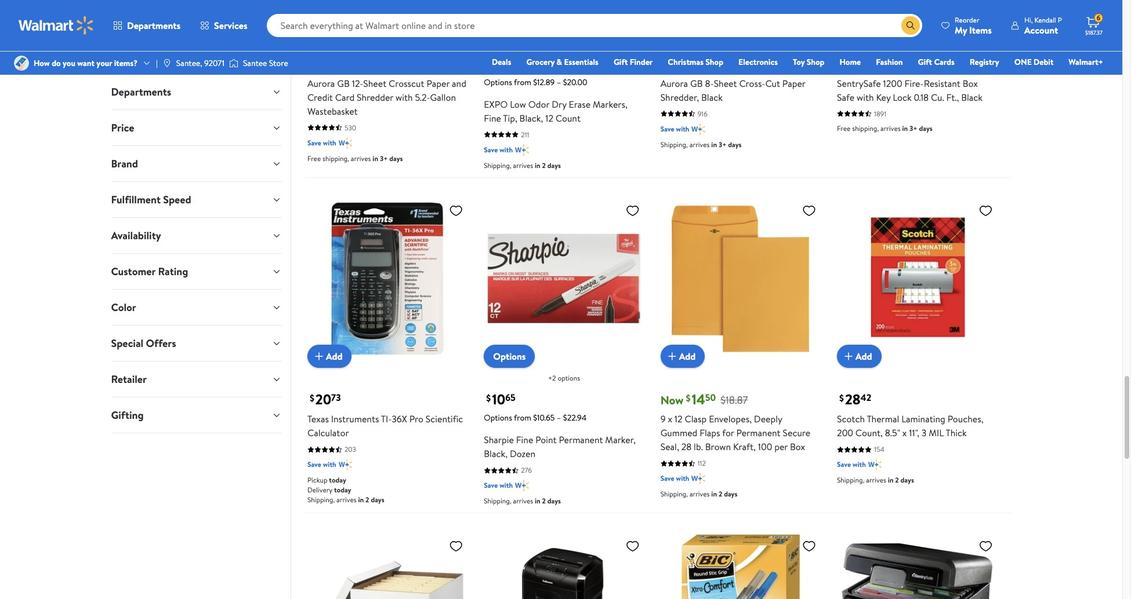 Task type: vqa. For each thing, say whether or not it's contained in the screenshot.
Sports, outdoors & fitness
no



Task type: describe. For each thing, give the bounding box(es) containing it.
grocery & essentials
[[526, 56, 599, 68]]

gift cards link
[[913, 56, 960, 68]]

add up $ 28 42
[[856, 350, 872, 363]]

200
[[837, 427, 853, 440]]

aurora inside 47 aurora gb 12-sheet crosscut paper and credit card shredder with 5.2-gallon wastebasket
[[307, 77, 335, 90]]

grocery & essentials link
[[521, 56, 604, 68]]

options up 65
[[493, 351, 526, 363]]

per
[[775, 441, 788, 454]]

you
[[63, 57, 75, 69]]

p
[[1058, 15, 1062, 25]]

count,
[[856, 427, 883, 440]]

christmas shop link
[[663, 56, 729, 68]]

x inside scotch thermal laminating pouches, 200 count, 8.5" x 11", 3 mil thick
[[903, 427, 907, 440]]

point
[[536, 434, 557, 447]]

fire-
[[905, 77, 924, 90]]

add up 14
[[679, 350, 696, 363]]

fashion
[[876, 56, 903, 68]]

00
[[861, 56, 873, 69]]

2 from from the top
[[514, 413, 531, 424]]

box inside 'sentrysafe 1200 fire-resistant box safe with key lock 0.18 cu. ft., black'
[[963, 77, 978, 90]]

+2 options for 10
[[548, 374, 580, 384]]

add button up 00
[[837, 9, 882, 32]]

add to favorites list, bankers box stor/file storage box, letter/legal files, 12.5" x 16.25" x 10.5", white, 6/pack -fel5703604 image
[[449, 540, 463, 554]]

walmart plus image down 276
[[515, 480, 529, 492]]

Search search field
[[267, 14, 922, 37]]

retailer button
[[102, 362, 291, 397]]

paper for aurora
[[783, 77, 806, 90]]

shipping, down seal, at the right bottom
[[661, 490, 688, 500]]

73
[[331, 392, 341, 405]]

fellowes powershred 12 sheet cross-cut paper home office paper shredder, 19.50" h x 9.69" w x 13.44" d image
[[484, 535, 644, 600]]

fine inside expo low odor dry erase markers, fine tip, black, 12 count
[[484, 112, 501, 125]]

want
[[77, 57, 95, 69]]

pro
[[409, 413, 423, 426]]

add to favorites list, 9 x 12 clasp envelopes, deeply gummed flaps for permanent secure seal, 28 lb. brown kraft, 100 per box image
[[802, 204, 816, 218]]

add to favorites list, sentrysafe hd4100 safe box, fire-resistant and water-resistant with key lock 0.65 cu. ft. image
[[979, 540, 993, 554]]

gift for gift finder
[[614, 56, 628, 68]]

2 down 8.5"
[[895, 476, 899, 486]]

color button
[[102, 290, 291, 325]]

grocery
[[526, 56, 555, 68]]

options inside now $ 12 89 $14.62 options from $12.89 – $20.00
[[484, 76, 512, 88]]

$ for 28
[[840, 392, 844, 405]]

pickup
[[307, 476, 327, 486]]

save for aurora gb 12-sheet crosscut paper and credit card shredder with 5.2-gallon wastebasket
[[307, 138, 321, 148]]

$10.65
[[533, 413, 555, 424]]

with for aurora gb 8-sheet cross-cut paper shredder, black's walmart plus icon
[[676, 124, 690, 134]]

seal,
[[661, 441, 679, 454]]

customer rating
[[111, 265, 188, 279]]

marker,
[[605, 434, 636, 447]]

in inside pickup today delivery today shipping, arrives in 2 days
[[358, 496, 364, 505]]

save with for scotch thermal laminating pouches, 200 count, 8.5" x 11", 3 mil thick
[[837, 460, 866, 470]]

now $ 12 89 $14.62 options from $12.89 – $20.00
[[484, 54, 587, 88]]

deals
[[492, 56, 511, 68]]

$ inside now $ 14 50 $18.87 9 x 12 clasp envelopes, deeply gummed flaps for permanent secure seal, 28 lb. brown kraft, 100 per box
[[686, 392, 691, 405]]

add up 73
[[326, 350, 343, 363]]

laminating
[[902, 413, 946, 426]]

permanent inside now $ 14 50 $18.87 9 x 12 clasp envelopes, deeply gummed flaps for permanent secure seal, 28 lb. brown kraft, 100 per box
[[737, 427, 781, 440]]

2 – from the top
[[557, 413, 561, 424]]

santee
[[243, 57, 267, 69]]

one debit
[[1015, 56, 1054, 68]]

Walmart Site-Wide search field
[[267, 14, 922, 37]]

$ for 10
[[486, 392, 491, 405]]

add up 'christmas'
[[679, 14, 696, 27]]

arrives down 1891
[[881, 123, 901, 133]]

add to cart image for sentrysafe 1200 fire-resistant box safe with key lock 0.18 cu. ft., black
[[842, 14, 856, 28]]

fulfillment
[[111, 193, 161, 207]]

arrives down 530 on the left of page
[[351, 154, 371, 164]]

save with for aurora gb 12-sheet crosscut paper and credit card shredder with 5.2-gallon wastebasket
[[307, 138, 336, 148]]

scotch thermal laminating pouches, 200 count, 8.5" x 11", 3 mil thick
[[837, 413, 984, 440]]

key
[[876, 91, 891, 104]]

speed
[[163, 193, 191, 207]]

toy shop
[[793, 56, 825, 68]]

special offers button
[[102, 326, 291, 361]]

with for walmart plus icon under 211
[[500, 145, 513, 155]]

black, inside sharpie fine point permanent marker, black, dozen
[[484, 448, 508, 461]]

flaps
[[700, 427, 720, 440]]

8-
[[705, 77, 714, 90]]

$ for 20
[[310, 392, 314, 405]]

10
[[492, 390, 505, 410]]

gb inside 47 aurora gb 12-sheet crosscut paper and credit card shredder with 5.2-gallon wastebasket
[[337, 77, 350, 90]]

0 vertical spatial 42
[[845, 54, 861, 74]]

offers
[[146, 336, 176, 351]]

customer rating button
[[102, 254, 291, 289]]

add up 00
[[856, 14, 872, 27]]

electronics link
[[733, 56, 783, 68]]

save for aurora gb 8-sheet cross-cut paper shredder, black
[[661, 124, 675, 134]]

options down the 10
[[484, 413, 512, 424]]

1 vertical spatial free shipping, arrives in 3+ days
[[307, 154, 403, 164]]

santee, 92071
[[176, 57, 224, 69]]

$ 10 65
[[486, 390, 516, 410]]

0.18
[[914, 91, 929, 104]]

shipping, arrives in 2 days down 211
[[484, 161, 561, 170]]

save for scotch thermal laminating pouches, 200 count, 8.5" x 11", 3 mil thick
[[837, 460, 851, 470]]

thermal
[[867, 413, 899, 426]]

finder
[[630, 56, 653, 68]]

9 x 12 clasp envelopes, deeply gummed flaps for permanent secure seal, 28 lb. brown kraft, 100 per box image
[[661, 199, 821, 359]]

rating
[[158, 265, 188, 279]]

arrives down 276
[[513, 497, 533, 507]]

toy
[[793, 56, 805, 68]]

12 inside now $ 12 89 $14.62 options from $12.89 – $20.00
[[515, 54, 528, 74]]

customer rating tab
[[102, 254, 291, 289]]

items?
[[114, 57, 138, 69]]

walmart plus image down 211
[[515, 144, 529, 156]]

departments inside popup button
[[127, 19, 180, 32]]

texas instruments ti-36x pro scientific calculator
[[307, 413, 463, 440]]

save with down dozen
[[484, 481, 513, 491]]

 image for santee store
[[229, 57, 238, 69]]

gummed
[[661, 427, 698, 440]]

sentrysafe hd4100 safe box, fire-resistant and water-resistant with key lock 0.65 cu. ft. image
[[837, 535, 998, 600]]

black inside 'sentrysafe 1200 fire-resistant box safe with key lock 0.18 cu. ft., black'
[[961, 91, 983, 104]]

arrives inside pickup today delivery today shipping, arrives in 2 days
[[337, 496, 357, 505]]

brand
[[111, 157, 138, 171]]

availability button
[[102, 218, 291, 254]]

now for 12
[[484, 57, 507, 72]]

kendall
[[1035, 15, 1056, 25]]

shop for toy shop
[[807, 56, 825, 68]]

add up 47
[[326, 14, 343, 27]]

save down "expo"
[[484, 145, 498, 155]]

arrives down 916
[[690, 140, 710, 150]]

low
[[510, 98, 526, 111]]

santee store
[[243, 57, 288, 69]]

walmart plus image for 9 x 12 clasp envelopes, deeply gummed flaps for permanent secure seal, 28 lb. brown kraft, 100 per box
[[692, 474, 705, 485]]

$14.62
[[543, 57, 571, 72]]

secure
[[783, 427, 811, 440]]

add button up 73
[[307, 345, 352, 369]]

paper for 47
[[427, 77, 450, 90]]

add to favorites list, sharpie fine point permanent marker, black, dozen image
[[626, 204, 640, 218]]

aurora gb 8-sheet cross-cut paper shredder, black image
[[661, 0, 821, 23]]

toy shop link
[[788, 56, 830, 68]]

arrives down 112
[[690, 490, 710, 500]]

options for $14.62
[[558, 38, 580, 47]]

+2 for $14.62
[[548, 38, 556, 47]]

add to cart image for aurora gb 8-sheet cross-cut paper shredder, black
[[665, 14, 679, 28]]

today right delivery
[[334, 486, 351, 496]]

options link for $14.62
[[484, 9, 535, 32]]

save down sharpie at left bottom
[[484, 481, 498, 491]]

your
[[97, 57, 112, 69]]

$187.37
[[1085, 28, 1103, 37]]

black, inside expo low odor dry erase markers, fine tip, black, 12 count
[[520, 112, 543, 125]]

cut
[[765, 77, 780, 90]]

shipping, down tip,
[[484, 161, 511, 170]]

$20.00
[[563, 76, 587, 88]]

shipping, arrives in 2 days down 276
[[484, 497, 561, 507]]

card
[[335, 91, 355, 104]]

$ 42 00
[[840, 54, 873, 74]]

gifting button
[[102, 398, 291, 433]]

customer
[[111, 265, 156, 279]]

ft.,
[[947, 91, 959, 104]]

services button
[[190, 12, 257, 39]]

sheet inside aurora gb 8-sheet cross-cut paper shredder, black
[[714, 77, 737, 90]]

12 inside now $ 14 50 $18.87 9 x 12 clasp envelopes, deeply gummed flaps for permanent secure seal, 28 lb. brown kraft, 100 per box
[[675, 413, 683, 426]]

walmart+
[[1069, 56, 1103, 68]]

add to favorites list, bic round stic grip ballpoint pen, 1.2 mm medium tip, black/blue, pack of 36 image
[[802, 540, 816, 554]]

search icon image
[[906, 21, 916, 30]]

account
[[1025, 23, 1058, 36]]

today down walmart plus image
[[329, 476, 346, 486]]

walmart plus image for aurora gb 8-sheet cross-cut paper shredder, black
[[692, 123, 705, 135]]

aurora gb 8-sheet cross-cut paper shredder, black
[[661, 77, 806, 104]]

shipping, arrives in 2 days down 154
[[837, 476, 914, 486]]

instruments
[[331, 413, 379, 426]]

sharpie fine point permanent marker, black, dozen image
[[484, 199, 644, 359]]

expo low odor dry erase markers, fine tip, black, 12 count image
[[484, 0, 644, 23]]

$22.94
[[563, 413, 587, 424]]

home link
[[835, 56, 866, 68]]

with inside 'sentrysafe 1200 fire-resistant box safe with key lock 0.18 cu. ft., black'
[[857, 91, 874, 104]]

brown
[[705, 441, 731, 454]]

options up deals link
[[493, 14, 526, 27]]

add button up 47
[[307, 9, 352, 32]]

fulfillment speed
[[111, 193, 191, 207]]

brand tab
[[102, 146, 291, 182]]

0 vertical spatial 3+
[[910, 123, 918, 133]]

shipping, down dozen
[[484, 497, 511, 507]]

add to favorites list, scotch thermal laminating pouches, 200 count, 8.5" x 11", 3 mil thick image
[[979, 204, 993, 218]]

211
[[521, 130, 529, 140]]

expo low odor dry erase markers, fine tip, black, 12 count
[[484, 98, 628, 125]]

tip,
[[503, 112, 517, 125]]

for
[[722, 427, 734, 440]]

+2 for 10
[[548, 374, 556, 384]]

aurora gb 12-sheet crosscut paper and credit card shredder with 5.2-gallon wastebasket image
[[307, 0, 468, 23]]



Task type: locate. For each thing, give the bounding box(es) containing it.
14
[[692, 390, 705, 410]]

now $ 14 50 $18.87 9 x 12 clasp envelopes, deeply gummed flaps for permanent secure seal, 28 lb. brown kraft, 100 per box
[[661, 390, 811, 454]]

2 horizontal spatial 3+
[[910, 123, 918, 133]]

0 vertical spatial 12
[[515, 54, 528, 74]]

permanent inside sharpie fine point permanent marker, black, dozen
[[559, 434, 603, 447]]

add to cart image up $ 28 42
[[842, 350, 856, 364]]

0 horizontal spatial fine
[[484, 112, 501, 125]]

aurora inside aurora gb 8-sheet cross-cut paper shredder, black
[[661, 77, 688, 90]]

walmart plus image down 112
[[692, 474, 705, 485]]

2 right delivery
[[366, 496, 369, 505]]

now inside now $ 12 89 $14.62 options from $12.89 – $20.00
[[484, 57, 507, 72]]

0 vertical spatial box
[[963, 77, 978, 90]]

112
[[698, 459, 706, 469]]

cards
[[934, 56, 955, 68]]

shipping, down pickup
[[307, 496, 335, 505]]

28 left lb.
[[681, 441, 692, 454]]

departments button
[[103, 12, 190, 39]]

1 horizontal spatial x
[[903, 427, 907, 440]]

availability tab
[[102, 218, 291, 254]]

add to cart image for 20
[[312, 350, 326, 364]]

aurora up shredder,
[[661, 77, 688, 90]]

sentrysafe 1200 fire-resistant box safe with key lock 0.18 cu. ft., black image
[[837, 0, 998, 23]]

save with up pickup
[[307, 460, 336, 470]]

1 +2 options from the top
[[548, 38, 580, 47]]

1 from from the top
[[514, 76, 531, 88]]

with left walmart plus image
[[323, 460, 336, 470]]

1 vertical spatial now
[[661, 393, 684, 409]]

walmart plus image for aurora gb 12-sheet crosscut paper and credit card shredder with 5.2-gallon wastebasket
[[339, 137, 352, 149]]

42
[[845, 54, 861, 74], [861, 392, 871, 405]]

+2 options for $14.62
[[548, 38, 580, 47]]

0 vertical spatial –
[[557, 76, 561, 88]]

2 options from the top
[[558, 374, 580, 384]]

shop right toy
[[807, 56, 825, 68]]

0 vertical spatial now
[[484, 57, 507, 72]]

with inside 47 aurora gb 12-sheet crosscut paper and credit card shredder with 5.2-gallon wastebasket
[[396, 91, 413, 104]]

1 vertical spatial 12
[[545, 112, 553, 125]]

$ for 42
[[840, 56, 844, 69]]

departments button
[[102, 74, 291, 110]]

|
[[156, 57, 158, 69]]

0 vertical spatial free
[[837, 123, 851, 133]]

sheet inside 47 aurora gb 12-sheet crosscut paper and credit card shredder with 5.2-gallon wastebasket
[[363, 77, 387, 90]]

paper right cut
[[783, 77, 806, 90]]

with for walmart plus image
[[323, 460, 336, 470]]

availability
[[111, 229, 161, 243]]

arrives right delivery
[[337, 496, 357, 505]]

options down deals
[[484, 76, 512, 88]]

reorder
[[955, 15, 980, 25]]

free shipping, arrives in 3+ days down 530 on the left of page
[[307, 154, 403, 164]]

departments tab
[[102, 74, 291, 110]]

1 vertical spatial options
[[558, 374, 580, 384]]

paper inside aurora gb 8-sheet cross-cut paper shredder, black
[[783, 77, 806, 90]]

0 horizontal spatial x
[[668, 413, 672, 426]]

12 right deals
[[515, 54, 528, 74]]

2 shop from the left
[[807, 56, 825, 68]]

$ left 20
[[310, 392, 314, 405]]

options link for 10
[[484, 345, 535, 369]]

1 vertical spatial box
[[790, 441, 805, 454]]

delivery
[[307, 486, 332, 496]]

black, down odor
[[520, 112, 543, 125]]

lock
[[893, 91, 912, 104]]

shipping, inside pickup today delivery today shipping, arrives in 2 days
[[307, 496, 335, 505]]

shipping, down the 200
[[837, 476, 865, 486]]

$ for 33
[[663, 56, 668, 69]]

5.2-
[[415, 91, 430, 104]]

options link up deals link
[[484, 9, 535, 32]]

now
[[484, 57, 507, 72], [661, 393, 684, 409]]

0 vertical spatial fine
[[484, 112, 501, 125]]

odor
[[528, 98, 550, 111]]

free down 'wastebasket'
[[307, 154, 321, 164]]

save down shredder,
[[661, 124, 675, 134]]

walmart plus image
[[339, 460, 352, 471]]

1 horizontal spatial free
[[837, 123, 851, 133]]

42 up sentrysafe
[[845, 54, 861, 74]]

black down 8-
[[701, 91, 723, 104]]

with for aurora gb 12-sheet crosscut paper and credit card shredder with 5.2-gallon wastebasket walmart plus icon
[[323, 138, 336, 148]]

gift left finder
[[614, 56, 628, 68]]

arrives down 154
[[866, 476, 886, 486]]

0 vertical spatial x
[[668, 413, 672, 426]]

with down 'wastebasket'
[[323, 138, 336, 148]]

paper
[[427, 77, 450, 90], [783, 77, 806, 90]]

– inside now $ 12 89 $14.62 options from $12.89 – $20.00
[[557, 76, 561, 88]]

calculator
[[307, 427, 349, 440]]

1 horizontal spatial paper
[[783, 77, 806, 90]]

$ inside $ 42 00
[[840, 56, 844, 69]]

add to cart image up 20
[[312, 350, 326, 364]]

x inside now $ 14 50 $18.87 9 x 12 clasp envelopes, deeply gummed flaps for permanent secure seal, 28 lb. brown kraft, 100 per box
[[668, 413, 672, 426]]

1 vertical spatial 42
[[861, 392, 871, 405]]

2 options link from the top
[[484, 345, 535, 369]]

add to favorites list, fellowes powershred 12 sheet cross-cut paper home office paper shredder, 19.50" h x 9.69" w x 13.44" d image
[[626, 540, 640, 554]]

3
[[922, 427, 927, 440]]

9
[[661, 413, 666, 426]]

1 – from the top
[[557, 76, 561, 88]]

fulfillment speed tab
[[102, 182, 291, 218]]

1200
[[883, 77, 903, 90]]

$18.87
[[721, 393, 748, 408]]

black inside aurora gb 8-sheet cross-cut paper shredder, black
[[701, 91, 723, 104]]

shipping, arrives in 2 days
[[484, 161, 561, 170], [837, 476, 914, 486], [661, 490, 738, 500], [484, 497, 561, 507]]

walmart image
[[19, 16, 94, 35]]

fine down "expo"
[[484, 112, 501, 125]]

0 horizontal spatial sheet
[[363, 77, 387, 90]]

save with up the shipping, arrives in 3+ days at the right top of the page
[[661, 124, 690, 134]]

price
[[111, 121, 134, 135]]

registry
[[970, 56, 999, 68]]

from left $12.89
[[514, 76, 531, 88]]

deeply
[[754, 413, 782, 426]]

$
[[509, 56, 514, 69], [663, 56, 668, 69], [840, 56, 844, 69], [310, 392, 314, 405], [486, 392, 491, 405], [686, 392, 691, 405], [840, 392, 844, 405]]

1 vertical spatial x
[[903, 427, 907, 440]]

0 horizontal spatial free shipping, arrives in 3+ days
[[307, 154, 403, 164]]

1 horizontal spatial shipping,
[[852, 123, 879, 133]]

– right $10.65
[[557, 413, 561, 424]]

x right 9
[[668, 413, 672, 426]]

save with for texas instruments ti-36x pro scientific calculator
[[307, 460, 336, 470]]

1 horizontal spatial now
[[661, 393, 684, 409]]

options link
[[484, 9, 535, 32], [484, 345, 535, 369]]

christmas
[[668, 56, 704, 68]]

1 vertical spatial 3+
[[719, 140, 727, 150]]

0 vertical spatial 28
[[845, 390, 861, 410]]

1 gift from the left
[[614, 56, 628, 68]]

2 down sharpie fine point permanent marker, black, dozen
[[542, 497, 546, 507]]

1 sheet from the left
[[363, 77, 387, 90]]

aurora up credit
[[307, 77, 335, 90]]

shop up 8-
[[706, 56, 724, 68]]

$ inside $ 20 73
[[310, 392, 314, 405]]

bic round stic grip ballpoint pen, 1.2 mm medium tip, black/blue, pack of 36 image
[[661, 535, 821, 600]]

gift for gift cards
[[918, 56, 932, 68]]

2 +2 options from the top
[[548, 374, 580, 384]]

2 down brown
[[719, 490, 722, 500]]

sheet left cross-
[[714, 77, 737, 90]]

1 vertical spatial shipping,
[[323, 154, 349, 164]]

retailer tab
[[102, 362, 291, 397]]

0 vertical spatial +2 options
[[548, 38, 580, 47]]

&
[[557, 56, 562, 68]]

28
[[845, 390, 861, 410], [681, 441, 692, 454]]

1 horizontal spatial add to cart image
[[842, 350, 856, 364]]

1 horizontal spatial 3+
[[719, 140, 727, 150]]

shredder,
[[661, 91, 699, 104]]

with for walmart plus icon related to scotch thermal laminating pouches, 200 count, 8.5" x 11", 3 mil thick
[[853, 460, 866, 470]]

0 horizontal spatial black,
[[484, 448, 508, 461]]

$ inside now $ 12 89 $14.62 options from $12.89 – $20.00
[[509, 56, 514, 69]]

1 horizontal spatial gift
[[918, 56, 932, 68]]

how
[[34, 57, 50, 69]]

special offers tab
[[102, 326, 291, 361]]

0 vertical spatial +2
[[548, 38, 556, 47]]

with for 9 x 12 clasp envelopes, deeply gummed flaps for permanent secure seal, 28 lb. brown kraft, 100 per box's walmart plus icon
[[676, 474, 690, 484]]

2 vertical spatial 12
[[675, 413, 683, 426]]

credit
[[307, 91, 333, 104]]

envelopes,
[[709, 413, 752, 426]]

scotch thermal laminating pouches, 200 count, 8.5" x 11", 3 mil thick image
[[837, 199, 998, 359]]

0 vertical spatial free shipping, arrives in 3+ days
[[837, 123, 933, 133]]

0 horizontal spatial add to cart image
[[312, 350, 326, 364]]

0 horizontal spatial shop
[[706, 56, 724, 68]]

x left 11",
[[903, 427, 907, 440]]

free shipping, arrives in 3+ days down 1891
[[837, 123, 933, 133]]

28 inside now $ 14 50 $18.87 9 x 12 clasp envelopes, deeply gummed flaps for permanent secure seal, 28 lb. brown kraft, 100 per box
[[681, 441, 692, 454]]

916
[[698, 109, 708, 119]]

with down the count,
[[853, 460, 866, 470]]

0 horizontal spatial 3+
[[380, 154, 388, 164]]

gift finder link
[[609, 56, 658, 68]]

$ up the scotch
[[840, 392, 844, 405]]

shop for christmas shop
[[706, 56, 724, 68]]

0 horizontal spatial gift
[[614, 56, 628, 68]]

add button up $ 28 42
[[837, 345, 882, 369]]

options up $22.94
[[558, 374, 580, 384]]

now for 14
[[661, 393, 684, 409]]

 image
[[14, 56, 29, 71]]

options
[[493, 14, 526, 27], [484, 76, 512, 88], [493, 351, 526, 363], [484, 413, 512, 424]]

pickup today delivery today shipping, arrives in 2 days
[[307, 476, 384, 505]]

from inside now $ 12 89 $14.62 options from $12.89 – $20.00
[[514, 76, 531, 88]]

1 horizontal spatial  image
[[229, 57, 238, 69]]

2 inside pickup today delivery today shipping, arrives in 2 days
[[366, 496, 369, 505]]

count
[[556, 112, 581, 125]]

0 vertical spatial options
[[558, 38, 580, 47]]

cu.
[[931, 91, 944, 104]]

texas instruments ti-36x pro scientific calculator image
[[307, 199, 468, 359]]

1 horizontal spatial box
[[963, 77, 978, 90]]

1 vertical spatial options link
[[484, 345, 535, 369]]

1 horizontal spatial shop
[[807, 56, 825, 68]]

1 vertical spatial +2 options
[[548, 374, 580, 384]]

12 inside expo low odor dry erase markers, fine tip, black, 12 count
[[545, 112, 553, 125]]

resistant
[[924, 77, 961, 90]]

1 vertical spatial black,
[[484, 448, 508, 461]]

2 add to cart image from the left
[[842, 350, 856, 364]]

black, down sharpie at left bottom
[[484, 448, 508, 461]]

walmart plus image up the shipping, arrives in 3+ days at the right top of the page
[[692, 123, 705, 135]]

28 up the scotch
[[845, 390, 861, 410]]

box inside now $ 14 50 $18.87 9 x 12 clasp envelopes, deeply gummed flaps for permanent secure seal, 28 lb. brown kraft, 100 per box
[[790, 441, 805, 454]]

2 gb from the left
[[690, 77, 703, 90]]

1 aurora from the left
[[307, 77, 335, 90]]

paper inside 47 aurora gb 12-sheet crosscut paper and credit card shredder with 5.2-gallon wastebasket
[[427, 77, 450, 90]]

add to cart image
[[312, 350, 326, 364], [842, 350, 856, 364]]

and
[[452, 77, 466, 90]]

shredder
[[357, 91, 393, 104]]

1 gb from the left
[[337, 77, 350, 90]]

0 horizontal spatial 28
[[681, 441, 692, 454]]

walmart plus image for scotch thermal laminating pouches, 200 count, 8.5" x 11", 3 mil thick
[[868, 460, 882, 471]]

0 horizontal spatial now
[[484, 57, 507, 72]]

1 vertical spatial departments
[[111, 85, 171, 99]]

walmart plus image
[[692, 123, 705, 135], [339, 137, 352, 149], [515, 144, 529, 156], [868, 460, 882, 471], [692, 474, 705, 485], [515, 480, 529, 492]]

add to cart image for 28
[[842, 350, 856, 364]]

save with down seal, at the right bottom
[[661, 474, 690, 484]]

arrives down 211
[[513, 161, 533, 170]]

1 horizontal spatial black,
[[520, 112, 543, 125]]

fine
[[484, 112, 501, 125], [516, 434, 533, 447]]

2 paper from the left
[[783, 77, 806, 90]]

gb inside aurora gb 8-sheet cross-cut paper shredder, black
[[690, 77, 703, 90]]

shipping, down 1891
[[852, 123, 879, 133]]

santee,
[[176, 57, 202, 69]]

2 gift from the left
[[918, 56, 932, 68]]

free shipping, arrives in 3+ days
[[837, 123, 933, 133], [307, 154, 403, 164]]

1 shop from the left
[[706, 56, 724, 68]]

12 down dry in the top of the page
[[545, 112, 553, 125]]

+2 options up $22.94
[[548, 374, 580, 384]]

0 horizontal spatial black
[[701, 91, 723, 104]]

gift inside gift finder link
[[614, 56, 628, 68]]

texas
[[307, 413, 329, 426]]

save for 9 x 12 clasp envelopes, deeply gummed flaps for permanent secure seal, 28 lb. brown kraft, 100 per box
[[661, 474, 675, 484]]

add to favorites list, texas instruments ti-36x pro scientific calculator image
[[449, 204, 463, 218]]

permanent up 100
[[737, 427, 781, 440]]

add button up 14
[[661, 345, 705, 369]]

add to cart image
[[312, 14, 326, 28], [665, 14, 679, 28], [842, 14, 856, 28], [665, 350, 679, 364]]

now up 9
[[661, 393, 684, 409]]

save with
[[661, 124, 690, 134], [307, 138, 336, 148], [484, 145, 513, 155], [307, 460, 336, 470], [837, 460, 866, 470], [661, 474, 690, 484], [484, 481, 513, 491]]

0 horizontal spatial shipping,
[[323, 154, 349, 164]]

with down seal, at the right bottom
[[676, 474, 690, 484]]

services
[[214, 19, 248, 32]]

special offers
[[111, 336, 176, 351]]

1 options link from the top
[[484, 9, 535, 32]]

gift inside gift cards link
[[918, 56, 932, 68]]

$ inside $ 28 42
[[840, 392, 844, 405]]

42 inside $ 28 42
[[861, 392, 871, 405]]

0 vertical spatial options link
[[484, 9, 535, 32]]

fine up dozen
[[516, 434, 533, 447]]

1 vertical spatial 28
[[681, 441, 692, 454]]

one debit link
[[1009, 56, 1059, 68]]

0 horizontal spatial box
[[790, 441, 805, 454]]

0 vertical spatial shipping,
[[852, 123, 879, 133]]

one
[[1015, 56, 1032, 68]]

do
[[52, 57, 61, 69]]

save down the 200
[[837, 460, 851, 470]]

bankers box stor/file storage box, letter/legal files, 12.5" x 16.25" x 10.5", white, 6/pack -fel5703604 image
[[307, 535, 468, 600]]

sentrysafe
[[837, 77, 881, 90]]

departments
[[127, 19, 180, 32], [111, 85, 171, 99]]

shipping, arrives in 2 days down 112
[[661, 490, 738, 500]]

$ left 89
[[509, 56, 514, 69]]

gallon
[[430, 91, 456, 104]]

save up pickup
[[307, 460, 321, 470]]

1 horizontal spatial free shipping, arrives in 3+ days
[[837, 123, 933, 133]]

shop inside 'link'
[[706, 56, 724, 68]]

add button up 'christmas'
[[661, 9, 705, 32]]

1 horizontal spatial sheet
[[714, 77, 737, 90]]

debit
[[1034, 56, 1054, 68]]

0 vertical spatial departments
[[127, 19, 180, 32]]

0 horizontal spatial paper
[[427, 77, 450, 90]]

1 horizontal spatial permanent
[[737, 427, 781, 440]]

1 horizontal spatial 28
[[845, 390, 861, 410]]

with down tip,
[[500, 145, 513, 155]]

100
[[758, 441, 772, 454]]

with down sentrysafe
[[857, 91, 874, 104]]

1 vertical spatial free
[[307, 154, 321, 164]]

– right $12.89
[[557, 76, 561, 88]]

options for 10
[[558, 374, 580, 384]]

box down secure
[[790, 441, 805, 454]]

box down registry
[[963, 77, 978, 90]]

pouches,
[[948, 413, 984, 426]]

2 vertical spatial 3+
[[380, 154, 388, 164]]

0 horizontal spatial  image
[[162, 59, 172, 68]]

1 paper from the left
[[427, 77, 450, 90]]

1 add to cart image from the left
[[312, 350, 326, 364]]

1 +2 from the top
[[548, 38, 556, 47]]

price button
[[102, 110, 291, 146]]

 image for santee, 92071
[[162, 59, 172, 68]]

options link up 65
[[484, 345, 535, 369]]

+2 up grocery & essentials link
[[548, 38, 556, 47]]

1 horizontal spatial 12
[[545, 112, 553, 125]]

add to cart image for aurora gb 12-sheet crosscut paper and credit card shredder with 5.2-gallon wastebasket
[[312, 14, 326, 28]]

sharpie fine point permanent marker, black, dozen
[[484, 434, 636, 461]]

retailer
[[111, 372, 147, 387]]

2 black from the left
[[961, 91, 983, 104]]

from
[[514, 76, 531, 88], [514, 413, 531, 424]]

0 vertical spatial black,
[[520, 112, 543, 125]]

0 horizontal spatial aurora
[[307, 77, 335, 90]]

0 horizontal spatial 12
[[515, 54, 528, 74]]

2 down expo low odor dry erase markers, fine tip, black, 12 count
[[542, 161, 546, 170]]

store
[[269, 57, 288, 69]]

markers,
[[593, 98, 628, 111]]

0 horizontal spatial free
[[307, 154, 321, 164]]

from left $10.65
[[514, 413, 531, 424]]

fine inside sharpie fine point permanent marker, black, dozen
[[516, 434, 533, 447]]

paper up gallon
[[427, 77, 450, 90]]

save with for aurora gb 8-sheet cross-cut paper shredder, black
[[661, 124, 690, 134]]

gb left 8-
[[690, 77, 703, 90]]

with down dozen
[[500, 481, 513, 491]]

add
[[326, 14, 343, 27], [679, 14, 696, 27], [856, 14, 872, 27], [326, 350, 343, 363], [679, 350, 696, 363], [856, 350, 872, 363]]

2 horizontal spatial 12
[[675, 413, 683, 426]]

2 aurora from the left
[[661, 77, 688, 90]]

0 horizontal spatial permanent
[[559, 434, 603, 447]]

x
[[668, 413, 672, 426], [903, 427, 907, 440]]

$ inside $ 10 65
[[486, 392, 491, 405]]

permanent
[[737, 427, 781, 440], [559, 434, 603, 447]]

1 options from the top
[[558, 38, 580, 47]]

departments inside dropdown button
[[111, 85, 171, 99]]

1 horizontal spatial gb
[[690, 77, 703, 90]]

154
[[874, 445, 885, 455]]

1 horizontal spatial black
[[961, 91, 983, 104]]

today
[[329, 476, 346, 486], [334, 486, 351, 496]]

shipping, down shredder,
[[661, 140, 688, 150]]

65
[[505, 392, 516, 405]]

now inside now $ 14 50 $18.87 9 x 12 clasp envelopes, deeply gummed flaps for permanent secure seal, 28 lb. brown kraft, 100 per box
[[661, 393, 684, 409]]

1 vertical spatial +2
[[548, 374, 556, 384]]

 image right |
[[162, 59, 172, 68]]

1 vertical spatial from
[[514, 413, 531, 424]]

1 black from the left
[[701, 91, 723, 104]]

save for texas instruments ti-36x pro scientific calculator
[[307, 460, 321, 470]]

black
[[701, 91, 723, 104], [961, 91, 983, 104]]

2 sheet from the left
[[714, 77, 737, 90]]

1891
[[874, 109, 887, 119]]

0 vertical spatial from
[[514, 76, 531, 88]]

save with for 9 x 12 clasp envelopes, deeply gummed flaps for permanent secure seal, 28 lb. brown kraft, 100 per box
[[661, 474, 690, 484]]

with for walmart plus icon under 276
[[500, 481, 513, 491]]

1 horizontal spatial aurora
[[661, 77, 688, 90]]

1 horizontal spatial fine
[[516, 434, 533, 447]]

mil
[[929, 427, 944, 440]]

$ inside $ 33 45
[[663, 56, 668, 69]]

 image
[[229, 57, 238, 69], [162, 59, 172, 68]]

2 +2 from the top
[[548, 374, 556, 384]]

42 up the scotch
[[861, 392, 871, 405]]

days inside pickup today delivery today shipping, arrives in 2 days
[[371, 496, 384, 505]]

sheet up shredder
[[363, 77, 387, 90]]

1 vertical spatial –
[[557, 413, 561, 424]]

price tab
[[102, 110, 291, 146]]

$ left 00
[[840, 56, 844, 69]]

gifting tab
[[102, 398, 291, 433]]

kraft,
[[733, 441, 756, 454]]

6
[[1097, 13, 1101, 23]]

1 vertical spatial fine
[[516, 434, 533, 447]]

gift cards
[[918, 56, 955, 68]]

0 horizontal spatial gb
[[337, 77, 350, 90]]

save with down tip,
[[484, 145, 513, 155]]

now left 89
[[484, 57, 507, 72]]

color tab
[[102, 290, 291, 325]]



